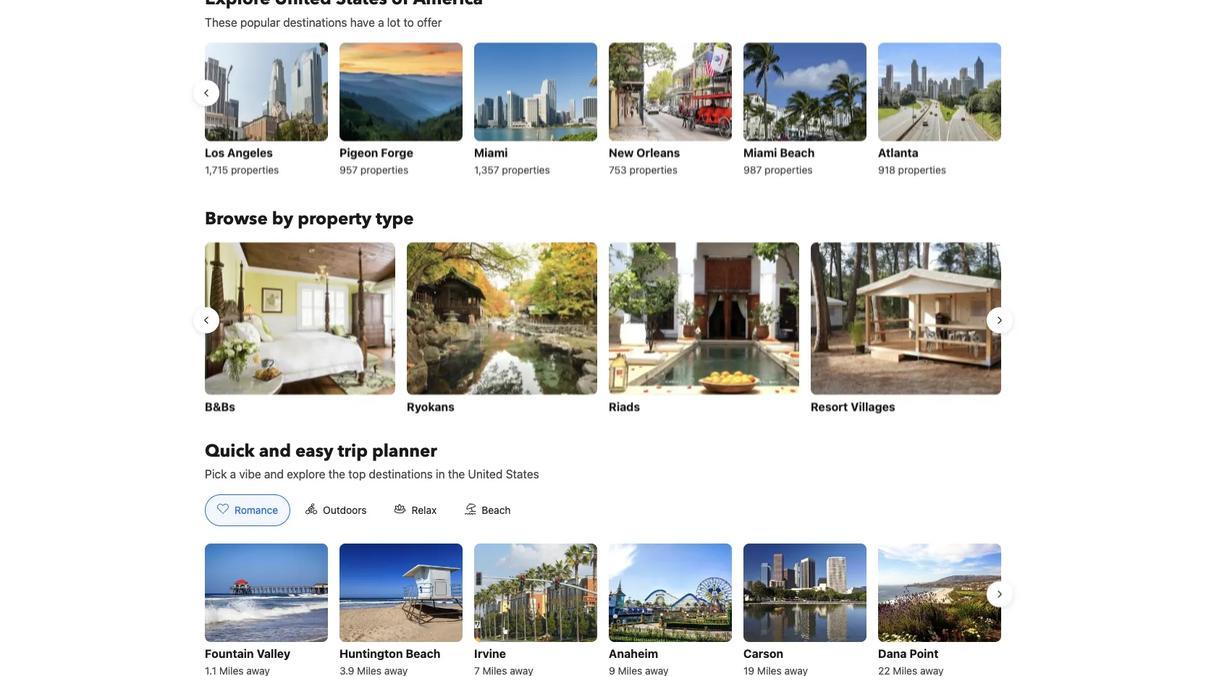 Task type: describe. For each thing, give the bounding box(es) containing it.
these
[[205, 15, 237, 29]]

in
[[436, 467, 445, 481]]

miami for beach
[[744, 146, 777, 159]]

browse
[[205, 207, 268, 231]]

957
[[340, 164, 358, 176]]

0 vertical spatial and
[[259, 439, 291, 463]]

2 the from the left
[[448, 467, 465, 481]]

atlanta 918 properties
[[878, 146, 946, 176]]

tab list containing romance
[[193, 494, 535, 527]]

point
[[910, 647, 939, 661]]

properties for pigeon
[[360, 164, 408, 176]]

valley
[[257, 647, 290, 661]]

states
[[506, 467, 539, 481]]

lot
[[387, 15, 400, 29]]

irvine link
[[474, 544, 597, 676]]

type
[[376, 207, 414, 231]]

resort villages
[[811, 399, 895, 413]]

los
[[205, 146, 225, 159]]

1,357
[[474, 164, 499, 176]]

riads
[[609, 399, 640, 413]]

miami 1,357 properties
[[474, 146, 550, 176]]

pick
[[205, 467, 227, 481]]

1 the from the left
[[328, 467, 345, 481]]

a inside quick and easy trip planner pick a vibe and explore the top destinations in the united states
[[230, 467, 236, 481]]

1,715
[[205, 164, 228, 176]]

romance button
[[205, 494, 290, 526]]

huntington beach link
[[340, 544, 463, 676]]

carson link
[[744, 544, 867, 676]]

region containing b&bs
[[193, 236, 1013, 422]]

angeles
[[227, 146, 273, 159]]

united
[[468, 467, 503, 481]]

properties for miami
[[765, 164, 813, 176]]

918
[[878, 164, 896, 176]]

properties for los
[[231, 164, 279, 176]]

orleans
[[637, 146, 680, 159]]

carson
[[744, 647, 784, 661]]

browse by property type
[[205, 207, 414, 231]]

quick
[[205, 439, 255, 463]]

region containing fountain valley
[[193, 538, 1013, 676]]

beach for huntington beach
[[406, 647, 441, 661]]

anaheim link
[[609, 544, 732, 676]]

to
[[404, 15, 414, 29]]

new orleans 753 properties
[[609, 146, 680, 176]]

property
[[298, 207, 371, 231]]

b&bs link
[[205, 242, 395, 416]]

ryokans link
[[407, 242, 597, 416]]

offer
[[417, 15, 442, 29]]

easy
[[295, 439, 333, 463]]

by
[[272, 207, 293, 231]]

explore
[[287, 467, 325, 481]]

dana
[[878, 647, 907, 661]]



Task type: locate. For each thing, give the bounding box(es) containing it.
3 region from the top
[[193, 538, 1013, 676]]

huntington beach
[[340, 647, 441, 661]]

planner
[[372, 439, 437, 463]]

vibe
[[239, 467, 261, 481]]

0 vertical spatial a
[[378, 15, 384, 29]]

resort
[[811, 399, 848, 413]]

and
[[259, 439, 291, 463], [264, 467, 284, 481]]

resort villages link
[[811, 242, 1001, 416]]

top
[[348, 467, 366, 481]]

1 region from the top
[[193, 37, 1013, 184]]

miami for 1,357
[[474, 146, 508, 159]]

the
[[328, 467, 345, 481], [448, 467, 465, 481]]

1 horizontal spatial miami
[[744, 146, 777, 159]]

1 horizontal spatial beach
[[482, 504, 511, 516]]

2 vertical spatial beach
[[406, 647, 441, 661]]

dana point
[[878, 647, 939, 661]]

0 horizontal spatial miami
[[474, 146, 508, 159]]

b&bs
[[205, 399, 235, 413]]

region containing los angeles
[[193, 37, 1013, 184]]

beach for miami beach 987 properties
[[780, 146, 815, 159]]

properties for new
[[630, 164, 678, 176]]

romance
[[235, 504, 278, 516]]

and up "vibe"
[[259, 439, 291, 463]]

753
[[609, 164, 627, 176]]

destinations
[[283, 15, 347, 29], [369, 467, 433, 481]]

properties down atlanta
[[898, 164, 946, 176]]

los angeles 1,715 properties
[[205, 146, 279, 176]]

1 horizontal spatial the
[[448, 467, 465, 481]]

properties
[[231, 164, 279, 176], [360, 164, 408, 176], [502, 164, 550, 176], [630, 164, 678, 176], [765, 164, 813, 176], [898, 164, 946, 176]]

outdoors
[[323, 504, 367, 516]]

a
[[378, 15, 384, 29], [230, 467, 236, 481]]

ryokans
[[407, 399, 455, 413]]

relax button
[[382, 494, 449, 526]]

miami inside miami 1,357 properties
[[474, 146, 508, 159]]

miami
[[474, 146, 508, 159], [744, 146, 777, 159]]

beach inside miami beach 987 properties
[[780, 146, 815, 159]]

fountain
[[205, 647, 254, 661]]

properties inside new orleans 753 properties
[[630, 164, 678, 176]]

the left top
[[328, 467, 345, 481]]

1 horizontal spatial a
[[378, 15, 384, 29]]

0 vertical spatial region
[[193, 37, 1013, 184]]

properties inside miami 1,357 properties
[[502, 164, 550, 176]]

irvine
[[474, 647, 506, 661]]

the right in
[[448, 467, 465, 481]]

anaheim
[[609, 647, 658, 661]]

a left "vibe"
[[230, 467, 236, 481]]

2 miami from the left
[[744, 146, 777, 159]]

987
[[744, 164, 762, 176]]

destinations inside quick and easy trip planner pick a vibe and explore the top destinations in the united states
[[369, 467, 433, 481]]

2 vertical spatial region
[[193, 538, 1013, 676]]

2 properties from the left
[[360, 164, 408, 176]]

5 properties from the left
[[765, 164, 813, 176]]

atlanta
[[878, 146, 919, 159]]

pigeon forge 957 properties
[[340, 146, 413, 176]]

miami up '1,357'
[[474, 146, 508, 159]]

0 horizontal spatial beach
[[406, 647, 441, 661]]

3 properties from the left
[[502, 164, 550, 176]]

1 vertical spatial region
[[193, 236, 1013, 422]]

4 properties from the left
[[630, 164, 678, 176]]

0 vertical spatial destinations
[[283, 15, 347, 29]]

huntington
[[340, 647, 403, 661]]

fountain valley link
[[205, 544, 328, 676]]

miami beach 987 properties
[[744, 146, 815, 176]]

trip
[[338, 439, 368, 463]]

a left lot
[[378, 15, 384, 29]]

new
[[609, 146, 634, 159]]

miami inside miami beach 987 properties
[[744, 146, 777, 159]]

1 miami from the left
[[474, 146, 508, 159]]

6 properties from the left
[[898, 164, 946, 176]]

properties down forge
[[360, 164, 408, 176]]

riads link
[[609, 242, 799, 416]]

properties inside pigeon forge 957 properties
[[360, 164, 408, 176]]

1 vertical spatial beach
[[482, 504, 511, 516]]

villages
[[851, 399, 895, 413]]

relax
[[412, 504, 437, 516]]

properties down angeles
[[231, 164, 279, 176]]

have
[[350, 15, 375, 29]]

1 vertical spatial and
[[264, 467, 284, 481]]

properties right '1,357'
[[502, 164, 550, 176]]

properties inside los angeles 1,715 properties
[[231, 164, 279, 176]]

beach
[[780, 146, 815, 159], [482, 504, 511, 516], [406, 647, 441, 661]]

quick and easy trip planner pick a vibe and explore the top destinations in the united states
[[205, 439, 539, 481]]

beach button
[[452, 494, 523, 526]]

0 horizontal spatial destinations
[[283, 15, 347, 29]]

tab list
[[193, 494, 535, 527]]

popular
[[240, 15, 280, 29]]

properties inside miami beach 987 properties
[[765, 164, 813, 176]]

properties down the orleans
[[630, 164, 678, 176]]

destinations left have
[[283, 15, 347, 29]]

properties inside atlanta 918 properties
[[898, 164, 946, 176]]

region
[[193, 37, 1013, 184], [193, 236, 1013, 422], [193, 538, 1013, 676]]

0 horizontal spatial a
[[230, 467, 236, 481]]

1 properties from the left
[[231, 164, 279, 176]]

and right "vibe"
[[264, 467, 284, 481]]

0 vertical spatial beach
[[780, 146, 815, 159]]

dana point link
[[878, 544, 1001, 676]]

outdoors button
[[293, 494, 379, 526]]

fountain valley
[[205, 647, 290, 661]]

1 vertical spatial a
[[230, 467, 236, 481]]

pigeon
[[340, 146, 378, 159]]

miami up 987
[[744, 146, 777, 159]]

beach inside button
[[482, 504, 511, 516]]

destinations down planner
[[369, 467, 433, 481]]

properties right 987
[[765, 164, 813, 176]]

1 vertical spatial destinations
[[369, 467, 433, 481]]

2 region from the top
[[193, 236, 1013, 422]]

forge
[[381, 146, 413, 159]]

2 horizontal spatial beach
[[780, 146, 815, 159]]

1 horizontal spatial destinations
[[369, 467, 433, 481]]

0 horizontal spatial the
[[328, 467, 345, 481]]

these popular destinations have a lot to offer
[[205, 15, 442, 29]]



Task type: vqa. For each thing, say whether or not it's contained in the screenshot.


